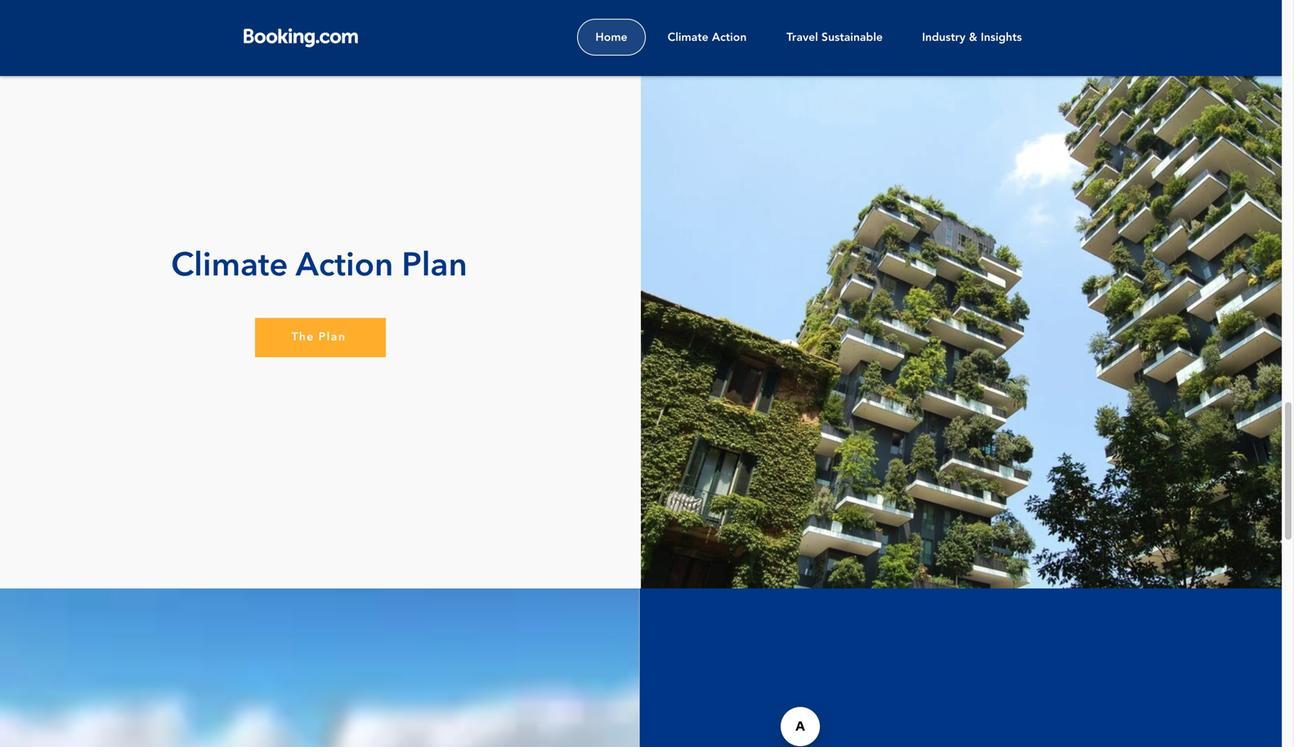 Task type: locate. For each thing, give the bounding box(es) containing it.
climate for climate action plan
[[171, 251, 288, 284]]

0 vertical spatial plan
[[402, 251, 468, 284]]

1 vertical spatial climate
[[171, 251, 288, 284]]

booking_com_logotype_aug2020_white.png image
[[240, 25, 365, 48]]

action left travel
[[712, 30, 747, 44]]

0 vertical spatial climate
[[668, 30, 709, 44]]

0 vertical spatial action
[[712, 30, 747, 44]]

action up the plan link
[[296, 251, 394, 284]]

action for climate action
[[712, 30, 747, 44]]

1 vertical spatial action
[[296, 251, 394, 284]]

&
[[970, 30, 978, 44]]

industry
[[923, 30, 966, 44]]

action
[[712, 30, 747, 44], [296, 251, 394, 284]]

0 horizontal spatial action
[[296, 251, 394, 284]]

1 horizontal spatial plan
[[402, 251, 468, 284]]

0 horizontal spatial climate
[[171, 251, 288, 284]]

the plan link
[[255, 318, 386, 357]]

the
[[292, 332, 315, 344]]

action for climate action plan
[[296, 251, 394, 284]]

1 vertical spatial plan
[[319, 332, 346, 344]]

plan
[[402, 251, 468, 284], [319, 332, 346, 344]]

1 horizontal spatial climate
[[668, 30, 709, 44]]

chris barbalis bix15c7anng unsplash.jpg image
[[641, 73, 1283, 589]]

sustainable
[[822, 30, 883, 44]]

1 horizontal spatial action
[[712, 30, 747, 44]]

climate
[[668, 30, 709, 44], [171, 251, 288, 284]]

climate action plan
[[171, 251, 468, 284]]



Task type: vqa. For each thing, say whether or not it's contained in the screenshot.
'Insights' in the right of the page
yes



Task type: describe. For each thing, give the bounding box(es) containing it.
industry & insights
[[923, 30, 1023, 44]]

travel
[[787, 30, 819, 44]]

climate action link
[[650, 19, 766, 56]]

the plan
[[292, 332, 346, 344]]

insights
[[981, 30, 1023, 44]]

travel sustainable link
[[769, 19, 901, 56]]

0 horizontal spatial plan
[[319, 332, 346, 344]]

gettyimages-584713596 (1).jpg image
[[0, 589, 640, 748]]

home
[[596, 30, 628, 44]]

screen shot 2022-02-23 at 2.06.50 pm.png image
[[0, 0, 641, 74]]

travel sustainable
[[787, 30, 883, 44]]

industry & insights link
[[905, 19, 1041, 56]]

climate action
[[668, 30, 747, 44]]

climate for climate action
[[668, 30, 709, 44]]

home link
[[578, 19, 646, 56]]



